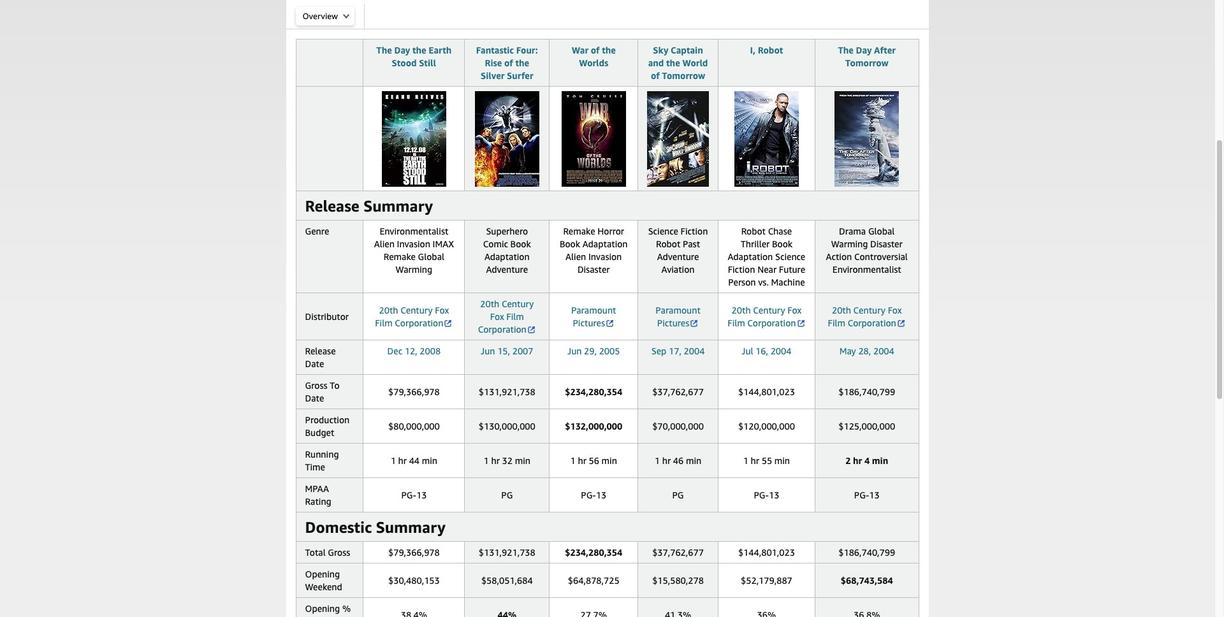 Task type: describe. For each thing, give the bounding box(es) containing it.
sep 17, 2004
[[652, 346, 705, 357]]

budget
[[305, 427, 334, 438]]

20th century fox film corporation link up may 28, 2004 "link"
[[828, 305, 906, 329]]

book for superhero
[[511, 239, 531, 249]]

opening % of total
[[305, 603, 351, 618]]

corporation up may 28, 2004 "link"
[[848, 318, 897, 329]]

$186,740,799 for gross
[[839, 547, 896, 558]]

$234,280,354 for gross
[[565, 547, 623, 558]]

war
[[572, 45, 589, 55]]

opening for opening % of total
[[305, 603, 340, 614]]

to
[[330, 380, 340, 391]]

$30,480,153
[[388, 575, 440, 586]]

2004 for may 28, 2004
[[874, 346, 895, 357]]

genre
[[305, 226, 329, 237]]

silver
[[481, 70, 505, 81]]

hr for 32
[[491, 455, 500, 466]]

war of the worlds
[[572, 45, 616, 68]]

gross inside gross to date
[[305, 380, 328, 391]]

sky captain and the world of tomorrow link
[[648, 44, 709, 82]]

four:
[[516, 45, 538, 55]]

$144,801,023 for gross
[[739, 547, 795, 558]]

of inside fantastic four: rise of the silver surfer
[[505, 57, 513, 68]]

16,
[[756, 346, 769, 357]]

drama              global warming              disaster action              controversial environmentalist
[[826, 226, 908, 275]]

controversial
[[855, 251, 908, 262]]

summary for release summary
[[364, 197, 433, 215]]

warming inside drama              global warming              disaster action              controversial environmentalist
[[832, 239, 868, 249]]

may 28, 2004 link
[[840, 346, 895, 357]]

century up dec 12, 2008
[[401, 305, 433, 316]]

$37,762,677 for gross
[[653, 547, 704, 558]]

46
[[674, 455, 684, 466]]

1 horizontal spatial gross
[[328, 547, 350, 558]]

adaptation for comic
[[485, 251, 530, 262]]

1 for 1 hr 46 min
[[655, 455, 660, 466]]

2005
[[599, 346, 620, 357]]

15,
[[498, 346, 510, 357]]

remake              horror book adaptation alien invasion disaster
[[560, 226, 628, 275]]

2008
[[420, 346, 441, 357]]

2
[[846, 455, 851, 466]]

gross to date
[[305, 380, 340, 404]]

1 for 1 hr 55 min
[[744, 455, 749, 466]]

2 paramount pictures from the left
[[656, 305, 701, 329]]

rating
[[305, 496, 332, 507]]

robot inside robot              chase thriller              book adaptation              science fiction              near future person vs. machine
[[742, 226, 766, 237]]

overview
[[303, 11, 338, 21]]

global inside environmentalist alien invasion              imax remake              global warming
[[418, 251, 445, 262]]

17,
[[669, 346, 682, 357]]

fiction inside robot              chase thriller              book adaptation              science fiction              near future person vs. machine
[[728, 264, 756, 275]]

1 paramount pictures from the left
[[572, 305, 617, 329]]

adaptation for horror
[[583, 239, 628, 249]]

film up 2007 on the bottom left of page
[[507, 311, 524, 322]]

robot              chase thriller              book adaptation              science fiction              near future person vs. machine
[[728, 226, 806, 288]]

production budget
[[305, 415, 350, 438]]

environmentalist inside environmentalist alien invasion              imax remake              global warming
[[380, 226, 449, 237]]

total gross
[[305, 547, 350, 558]]

century up 2007 on the bottom left of page
[[502, 299, 534, 309]]

disaster inside drama              global warming              disaster action              controversial environmentalist
[[871, 239, 903, 249]]

hr for 4
[[854, 455, 863, 466]]

20th century fox film corporation up jun 15, 2007 link
[[478, 299, 534, 335]]

day for the
[[395, 45, 410, 55]]

pictures for 1st paramount pictures link from the right
[[658, 318, 690, 329]]

jun for jun 29, 2005
[[568, 346, 582, 357]]

min for 1 hr 32 min
[[515, 455, 531, 466]]

and
[[649, 57, 664, 68]]

century up may 28, 2004
[[854, 305, 886, 316]]

$131,921,738 for to
[[479, 387, 536, 397]]

55
[[762, 455, 773, 466]]

20th century fox film corporation down vs.
[[728, 305, 802, 329]]

jul
[[742, 346, 754, 357]]

comic
[[483, 239, 508, 249]]

captain
[[671, 45, 703, 55]]

rise
[[485, 57, 502, 68]]

20th down person
[[732, 305, 751, 316]]

56
[[589, 455, 600, 466]]

2004 for sep 17, 2004
[[684, 346, 705, 357]]

jul 16, 2004 link
[[742, 346, 792, 357]]

min for 1 hr 44 min
[[422, 455, 438, 466]]

20th century fox film corporation up "12,"
[[375, 305, 449, 329]]

sky
[[653, 45, 669, 55]]

hr for 56
[[578, 455, 587, 466]]

fantastic four: rise of the silver surfer
[[476, 45, 538, 81]]

fox down the machine
[[788, 305, 802, 316]]

corporation up 15,
[[478, 324, 527, 335]]

$68,743,584
[[841, 575, 893, 586]]

disaster inside remake              horror book adaptation alien invasion disaster
[[578, 264, 610, 275]]

fantastic
[[476, 45, 514, 55]]

20th up 15,
[[481, 299, 500, 309]]

science inside robot              chase thriller              book adaptation              science fiction              near future person vs. machine
[[776, 251, 806, 262]]

after
[[875, 45, 896, 55]]

1 pg-13 from the left
[[401, 490, 427, 501]]

film up dec
[[375, 318, 393, 329]]

opening weekend
[[305, 569, 342, 593]]

fox up 2008
[[435, 305, 449, 316]]

sep
[[652, 346, 667, 357]]

person
[[729, 277, 756, 288]]

20th century fox film corporation link up "jul 16, 2004" link
[[728, 305, 806, 329]]

the day after tomorrow link
[[825, 44, 910, 70]]

sep 17, 2004 link
[[652, 346, 705, 357]]

29,
[[584, 346, 597, 357]]

adaptation inside robot              chase thriller              book adaptation              science fiction              near future person vs. machine
[[728, 251, 773, 262]]

still
[[419, 57, 436, 68]]

thriller
[[741, 239, 770, 249]]

weekend
[[305, 582, 342, 593]]

jun 15, 2007
[[481, 346, 534, 357]]

machine
[[772, 277, 805, 288]]

running
[[305, 449, 339, 460]]

dropdown image
[[343, 13, 350, 18]]

date inside gross to date
[[305, 393, 324, 404]]

fantastic four: rise of the silver surfer link
[[474, 44, 541, 82]]

summary for domestic summary
[[376, 519, 446, 536]]

min for 1 hr 56 min
[[602, 455, 617, 466]]

1 paramount from the left
[[572, 305, 617, 316]]

tomorrow inside the day after tomorrow
[[846, 57, 889, 68]]

drama
[[840, 226, 866, 237]]

dec 12, 2008
[[388, 346, 441, 357]]

the day the earth stood still link
[[373, 44, 456, 70]]

jun 29, 2005 link
[[568, 346, 620, 357]]

1 hr 32 min
[[484, 455, 531, 466]]

$58,051,684
[[482, 575, 533, 586]]

the inside war of the worlds
[[602, 45, 616, 55]]

mpaa
[[305, 484, 329, 494]]

century down vs.
[[754, 305, 786, 316]]

2 paramount pictures link from the left
[[656, 305, 701, 329]]

20th up may
[[832, 305, 852, 316]]

action
[[826, 251, 852, 262]]

2 hr 4 min
[[846, 455, 889, 466]]

$132,000,000
[[565, 421, 623, 432]]

20th century fox film corporation link up jun 15, 2007 link
[[478, 299, 536, 335]]

44
[[409, 455, 420, 466]]

1 for 1 hr 44 min
[[391, 455, 396, 466]]

jun for jun 15, 2007
[[481, 346, 495, 357]]

%
[[342, 603, 351, 614]]

alien inside environmentalist alien invasion              imax remake              global warming
[[374, 239, 395, 249]]

dec
[[388, 346, 403, 357]]

earth
[[429, 45, 452, 55]]

$64,878,725
[[568, 575, 620, 586]]

3 pg-13 from the left
[[754, 490, 780, 501]]

remake inside environmentalist alien invasion              imax remake              global warming
[[384, 251, 416, 262]]

4 pg-13 from the left
[[855, 490, 880, 501]]

28,
[[859, 346, 872, 357]]

surfer
[[507, 70, 534, 81]]

warming inside environmentalist alien invasion              imax remake              global warming
[[396, 264, 433, 275]]

superhero comic book adaptation adventure
[[483, 226, 531, 275]]



Task type: vqa. For each thing, say whether or not it's contained in the screenshot.


Task type: locate. For each thing, give the bounding box(es) containing it.
$70,000,000
[[653, 421, 704, 432]]

1 date from the top
[[305, 359, 324, 369]]

0 horizontal spatial adventure
[[486, 264, 528, 275]]

sky captain and the world of tomorrow
[[649, 45, 708, 81]]

0 vertical spatial $234,280,354
[[565, 387, 623, 397]]

invasion down horror
[[589, 251, 622, 262]]

opening
[[305, 569, 340, 580], [305, 603, 340, 614]]

1 the from the left
[[377, 45, 392, 55]]

adaptation down horror
[[583, 239, 628, 249]]

alien inside remake              horror book adaptation alien invasion disaster
[[566, 251, 586, 262]]

$80,000,000
[[388, 421, 440, 432]]

alien
[[374, 239, 395, 249], [566, 251, 586, 262]]

1 vertical spatial opening
[[305, 603, 340, 614]]

adventure for book
[[486, 264, 528, 275]]

0 vertical spatial gross
[[305, 380, 328, 391]]

1 paramount pictures link from the left
[[572, 305, 617, 329]]

0 horizontal spatial invasion
[[397, 239, 431, 249]]

0 vertical spatial date
[[305, 359, 324, 369]]

total down weekend
[[316, 616, 337, 618]]

the inside fantastic four: rise of the silver surfer
[[516, 57, 530, 68]]

release up genre
[[305, 197, 360, 215]]

1 horizontal spatial adventure
[[657, 251, 699, 262]]

2 2004 from the left
[[771, 346, 792, 357]]

2004 right 28,
[[874, 346, 895, 357]]

0 horizontal spatial paramount pictures
[[572, 305, 617, 329]]

invasion inside remake              horror book adaptation alien invasion disaster
[[589, 251, 622, 262]]

1 2004 from the left
[[684, 346, 705, 357]]

hr left "32"
[[491, 455, 500, 466]]

0 horizontal spatial science
[[649, 226, 679, 237]]

war of the worlds link
[[559, 44, 629, 70]]

1 vertical spatial total
[[316, 616, 337, 618]]

0 horizontal spatial disaster
[[578, 264, 610, 275]]

may 28, 2004
[[840, 346, 895, 357]]

of up worlds
[[591, 45, 600, 55]]

2 $144,801,023 from the top
[[739, 547, 795, 558]]

min for 2 hr 4 min
[[873, 455, 889, 466]]

1 horizontal spatial remake
[[564, 226, 596, 237]]

2 $234,280,354 from the top
[[565, 547, 623, 558]]

min for 1 hr 46 min
[[686, 455, 702, 466]]

2004 right 16,
[[771, 346, 792, 357]]

pg-13 down '1 hr 44 min'
[[401, 490, 427, 501]]

1 vertical spatial $37,762,677
[[653, 547, 704, 558]]

2 $131,921,738 from the top
[[479, 547, 536, 558]]

min right 46
[[686, 455, 702, 466]]

0 vertical spatial $79,366,978
[[388, 387, 440, 397]]

pg
[[502, 490, 513, 501], [673, 490, 684, 501]]

dec 12, 2008 link
[[388, 346, 441, 357]]

adventure down comic
[[486, 264, 528, 275]]

1 $234,280,354 from the top
[[565, 387, 623, 397]]

mpaa rating
[[305, 484, 332, 507]]

0 horizontal spatial paramount pictures link
[[572, 305, 617, 329]]

book inside superhero comic book adaptation adventure
[[511, 239, 531, 249]]

1 $144,801,023 from the top
[[739, 387, 795, 397]]

1 hr 55 min
[[744, 455, 790, 466]]

1 vertical spatial $144,801,023
[[739, 547, 795, 558]]

0 horizontal spatial alien
[[374, 239, 395, 249]]

0 vertical spatial $37,762,677
[[653, 387, 704, 397]]

1 horizontal spatial day
[[856, 45, 872, 55]]

6 hr from the left
[[854, 455, 863, 466]]

$37,762,677
[[653, 387, 704, 397], [653, 547, 704, 558]]

2 jun from the left
[[568, 346, 582, 357]]

robot left past
[[656, 239, 681, 249]]

future
[[779, 264, 806, 275]]

remake inside remake              horror book adaptation alien invasion disaster
[[564, 226, 596, 237]]

12,
[[405, 346, 418, 357]]

book for remake
[[560, 239, 581, 249]]

1 vertical spatial $79,366,978
[[388, 547, 440, 558]]

disaster
[[871, 239, 903, 249], [578, 264, 610, 275]]

1 horizontal spatial paramount
[[656, 305, 701, 316]]

pg- down the "1 hr 55 min"
[[754, 490, 769, 501]]

release date
[[305, 346, 336, 369]]

global inside drama              global warming              disaster action              controversial environmentalist
[[869, 226, 895, 237]]

0 horizontal spatial global
[[418, 251, 445, 262]]

the inside the day the earth stood still
[[377, 45, 392, 55]]

jun left 15,
[[481, 346, 495, 357]]

adventure for robot
[[657, 251, 699, 262]]

paramount pictures up jun 29, 2005
[[572, 305, 617, 329]]

adventure inside superhero comic book adaptation adventure
[[486, 264, 528, 275]]

1 vertical spatial release
[[305, 346, 336, 357]]

1 day from the left
[[395, 45, 410, 55]]

0 horizontal spatial book
[[511, 239, 531, 249]]

corporation
[[395, 318, 444, 329], [748, 318, 796, 329], [848, 318, 897, 329], [478, 324, 527, 335]]

science up aviation
[[649, 226, 679, 237]]

hr left "55"
[[751, 455, 760, 466]]

1 pictures from the left
[[573, 318, 605, 329]]

2 1 from the left
[[484, 455, 489, 466]]

pg down 1 hr 32 min
[[502, 490, 513, 501]]

13
[[417, 490, 427, 501], [596, 490, 607, 501], [769, 490, 780, 501], [870, 490, 880, 501]]

the up surfer
[[516, 57, 530, 68]]

robot inside science fiction robot              past adventure aviation
[[656, 239, 681, 249]]

jun 15, 2007 link
[[481, 346, 534, 357]]

1 hr from the left
[[398, 455, 407, 466]]

$52,179,887
[[741, 575, 793, 586]]

i, robot
[[751, 45, 783, 55]]

day inside the day the earth stood still
[[395, 45, 410, 55]]

0 vertical spatial $131,921,738
[[479, 387, 536, 397]]

$79,366,978 for to
[[388, 387, 440, 397]]

1 $79,366,978 from the top
[[388, 387, 440, 397]]

1 horizontal spatial alien
[[566, 251, 586, 262]]

1 vertical spatial warming
[[396, 264, 433, 275]]

of inside sky captain and the world of tomorrow
[[651, 70, 660, 81]]

min right 4
[[873, 455, 889, 466]]

$15,580,278
[[653, 575, 704, 586]]

2 $37,762,677 from the top
[[653, 547, 704, 558]]

imax
[[433, 239, 454, 249]]

1 hr 44 min
[[391, 455, 438, 466]]

2 horizontal spatial adaptation
[[728, 251, 773, 262]]

$131,921,738 up $130,000,000
[[479, 387, 536, 397]]

1 horizontal spatial pictures
[[658, 318, 690, 329]]

1 vertical spatial global
[[418, 251, 445, 262]]

$37,762,677 up the $70,000,000 at the right of page
[[653, 387, 704, 397]]

hr left 44 at the bottom of the page
[[398, 455, 407, 466]]

opening inside opening % of total
[[305, 603, 340, 614]]

release for release date
[[305, 346, 336, 357]]

summary up $30,480,153
[[376, 519, 446, 536]]

1 vertical spatial summary
[[376, 519, 446, 536]]

5 min from the left
[[775, 455, 790, 466]]

13 down "55"
[[769, 490, 780, 501]]

3 2004 from the left
[[874, 346, 895, 357]]

2 horizontal spatial 2004
[[874, 346, 895, 357]]

fiction up past
[[681, 226, 708, 237]]

1 horizontal spatial 2004
[[771, 346, 792, 357]]

2 release from the top
[[305, 346, 336, 357]]

1 pg- from the left
[[401, 490, 417, 501]]

paramount pictures
[[572, 305, 617, 329], [656, 305, 701, 329]]

book down superhero
[[511, 239, 531, 249]]

0 horizontal spatial warming
[[396, 264, 433, 275]]

2 pictures from the left
[[658, 318, 690, 329]]

the up the stood
[[377, 45, 392, 55]]

adaptation down comic
[[485, 251, 530, 262]]

day inside the day after tomorrow
[[856, 45, 872, 55]]

3 hr from the left
[[578, 455, 587, 466]]

film up 'jul'
[[728, 318, 746, 329]]

$130,000,000
[[479, 421, 536, 432]]

0 vertical spatial disaster
[[871, 239, 903, 249]]

chase
[[768, 226, 792, 237]]

$79,366,978 up $80,000,000
[[388, 387, 440, 397]]

global up controversial in the top of the page
[[869, 226, 895, 237]]

book right superhero comic book adaptation adventure
[[560, 239, 581, 249]]

1 $37,762,677 from the top
[[653, 387, 704, 397]]

past
[[683, 239, 700, 249]]

pictures for 1st paramount pictures link from the left
[[573, 318, 605, 329]]

1 release from the top
[[305, 197, 360, 215]]

hr left 56
[[578, 455, 587, 466]]

3 min from the left
[[602, 455, 617, 466]]

fox up may 28, 2004
[[888, 305, 902, 316]]

film up may
[[828, 318, 846, 329]]

13 down 56
[[596, 490, 607, 501]]

5 1 from the left
[[744, 455, 749, 466]]

20th up dec
[[379, 305, 398, 316]]

3 book from the left
[[772, 239, 793, 249]]

corporation up dec 12, 2008 link
[[395, 318, 444, 329]]

robot
[[758, 45, 783, 55], [742, 226, 766, 237], [656, 239, 681, 249]]

1 horizontal spatial tomorrow
[[846, 57, 889, 68]]

1 left 56
[[571, 455, 576, 466]]

1 jun from the left
[[481, 346, 495, 357]]

paramount down aviation
[[656, 305, 701, 316]]

1 vertical spatial $131,921,738
[[479, 547, 536, 558]]

min right "32"
[[515, 455, 531, 466]]

1 $131,921,738 from the top
[[479, 387, 536, 397]]

0 vertical spatial release
[[305, 197, 360, 215]]

1 vertical spatial $234,280,354
[[565, 547, 623, 558]]

0 vertical spatial fiction
[[681, 226, 708, 237]]

book inside robot              chase thriller              book adaptation              science fiction              near future person vs. machine
[[772, 239, 793, 249]]

1 horizontal spatial paramount pictures link
[[656, 305, 701, 329]]

$234,280,354 for to
[[565, 387, 623, 397]]

adventure inside science fiction robot              past adventure aviation
[[657, 251, 699, 262]]

stood
[[392, 57, 417, 68]]

the for the day after tomorrow
[[838, 45, 854, 55]]

science
[[649, 226, 679, 237], [776, 251, 806, 262]]

environmentalist inside drama              global warming              disaster action              controversial environmentalist
[[833, 264, 902, 275]]

2004 right 17,
[[684, 346, 705, 357]]

world
[[683, 57, 708, 68]]

pg- down 1 hr 56 min
[[581, 490, 596, 501]]

min right 44 at the bottom of the page
[[422, 455, 438, 466]]

science up future at right top
[[776, 251, 806, 262]]

1 left "55"
[[744, 455, 749, 466]]

20th century fox film corporation up 28,
[[828, 305, 902, 329]]

paramount pictures link up jun 29, 2005
[[572, 305, 617, 329]]

$186,740,799 up $68,743,584
[[839, 547, 896, 558]]

of inside war of the worlds
[[591, 45, 600, 55]]

0 vertical spatial invasion
[[397, 239, 431, 249]]

hr for 44
[[398, 455, 407, 466]]

1 vertical spatial alien
[[566, 251, 586, 262]]

century
[[502, 299, 534, 309], [401, 305, 433, 316], [754, 305, 786, 316], [854, 305, 886, 316]]

1 horizontal spatial book
[[560, 239, 581, 249]]

pg- down 2 hr 4 min
[[855, 490, 870, 501]]

1 horizontal spatial disaster
[[871, 239, 903, 249]]

2004 for jul 16, 2004
[[771, 346, 792, 357]]

date inside release date
[[305, 359, 324, 369]]

pg down 1 hr 46 min
[[673, 490, 684, 501]]

invasion inside environmentalist alien invasion              imax remake              global warming
[[397, 239, 431, 249]]

science fiction robot              past adventure aviation
[[649, 226, 708, 275]]

$144,801,023
[[739, 387, 795, 397], [739, 547, 795, 558]]

tomorrow down the after at the right
[[846, 57, 889, 68]]

remake left horror
[[564, 226, 596, 237]]

4 13 from the left
[[870, 490, 880, 501]]

1 for 1 hr 56 min
[[571, 455, 576, 466]]

2 opening from the top
[[305, 603, 340, 614]]

environmentalist up imax
[[380, 226, 449, 237]]

the
[[377, 45, 392, 55], [838, 45, 854, 55]]

2 the from the left
[[838, 45, 854, 55]]

0 horizontal spatial gross
[[305, 380, 328, 391]]

i, robot link
[[728, 44, 806, 57]]

1 horizontal spatial global
[[869, 226, 895, 237]]

of inside opening % of total
[[305, 616, 314, 618]]

1 book from the left
[[511, 239, 531, 249]]

1 vertical spatial $186,740,799
[[839, 547, 896, 558]]

gross left to on the left bottom
[[305, 380, 328, 391]]

32
[[502, 455, 513, 466]]

0 horizontal spatial jun
[[481, 346, 495, 357]]

0 vertical spatial alien
[[374, 239, 395, 249]]

fiction inside science fiction robot              past adventure aviation
[[681, 226, 708, 237]]

date
[[305, 359, 324, 369], [305, 393, 324, 404]]

1 hr 56 min
[[571, 455, 617, 466]]

the left the after at the right
[[838, 45, 854, 55]]

environmentalist
[[380, 226, 449, 237], [833, 264, 902, 275]]

gross
[[305, 380, 328, 391], [328, 547, 350, 558]]

total
[[305, 547, 326, 558], [316, 616, 337, 618]]

0 horizontal spatial paramount
[[572, 305, 617, 316]]

hr for 46
[[663, 455, 671, 466]]

pg-
[[401, 490, 417, 501], [581, 490, 596, 501], [754, 490, 769, 501], [855, 490, 870, 501]]

1 horizontal spatial paramount pictures
[[656, 305, 701, 329]]

1 horizontal spatial science
[[776, 251, 806, 262]]

the up worlds
[[602, 45, 616, 55]]

summary
[[364, 197, 433, 215], [376, 519, 446, 536]]

jun left 29,
[[568, 346, 582, 357]]

4 hr from the left
[[663, 455, 671, 466]]

domestic
[[305, 519, 372, 536]]

0 vertical spatial total
[[305, 547, 326, 558]]

0 vertical spatial tomorrow
[[846, 57, 889, 68]]

pg-13 down the "1 hr 55 min"
[[754, 490, 780, 501]]

$79,366,978 for gross
[[388, 547, 440, 558]]

the
[[413, 45, 427, 55], [602, 45, 616, 55], [516, 57, 530, 68], [667, 57, 680, 68]]

0 vertical spatial $186,740,799
[[839, 387, 896, 397]]

tomorrow down world
[[662, 70, 706, 81]]

1 vertical spatial adventure
[[486, 264, 528, 275]]

the inside the day after tomorrow
[[838, 45, 854, 55]]

aviation
[[662, 264, 695, 275]]

min
[[422, 455, 438, 466], [515, 455, 531, 466], [602, 455, 617, 466], [686, 455, 702, 466], [775, 455, 790, 466], [873, 455, 889, 466]]

3 1 from the left
[[571, 455, 576, 466]]

4 pg- from the left
[[855, 490, 870, 501]]

the for the day the earth stood still
[[377, 45, 392, 55]]

environmentalist alien invasion              imax remake              global warming
[[374, 226, 454, 275]]

6 min from the left
[[873, 455, 889, 466]]

release for release summary
[[305, 197, 360, 215]]

0 horizontal spatial pg
[[502, 490, 513, 501]]

0 vertical spatial warming
[[832, 239, 868, 249]]

horror
[[598, 226, 625, 237]]

2 $186,740,799 from the top
[[839, 547, 896, 558]]

0 horizontal spatial the
[[377, 45, 392, 55]]

adaptation inside superhero comic book adaptation adventure
[[485, 251, 530, 262]]

fiction up person
[[728, 264, 756, 275]]

0 vertical spatial science
[[649, 226, 679, 237]]

0 horizontal spatial 2004
[[684, 346, 705, 357]]

1 horizontal spatial the
[[838, 45, 854, 55]]

1 1 from the left
[[391, 455, 396, 466]]

0 vertical spatial robot
[[758, 45, 783, 55]]

science inside science fiction robot              past adventure aviation
[[649, 226, 679, 237]]

$186,740,799 for to
[[839, 387, 896, 397]]

date up gross to date
[[305, 359, 324, 369]]

pictures up 29,
[[573, 318, 605, 329]]

fox up 15,
[[490, 311, 504, 322]]

5 hr from the left
[[751, 455, 760, 466]]

book inside remake              horror book adaptation alien invasion disaster
[[560, 239, 581, 249]]

release summary
[[305, 197, 433, 215]]

1 vertical spatial gross
[[328, 547, 350, 558]]

$234,280,354
[[565, 387, 623, 397], [565, 547, 623, 558]]

20th century fox film corporation
[[478, 299, 534, 335], [375, 305, 449, 329], [728, 305, 802, 329], [828, 305, 902, 329]]

4 1 from the left
[[655, 455, 660, 466]]

$79,366,978
[[388, 387, 440, 397], [388, 547, 440, 558]]

2 min from the left
[[515, 455, 531, 466]]

1 13 from the left
[[417, 490, 427, 501]]

1 vertical spatial robot
[[742, 226, 766, 237]]

2 date from the top
[[305, 393, 324, 404]]

1 hr 46 min
[[655, 455, 702, 466]]

min for 1 hr 55 min
[[775, 455, 790, 466]]

1 horizontal spatial environmentalist
[[833, 264, 902, 275]]

0 horizontal spatial environmentalist
[[380, 226, 449, 237]]

1 horizontal spatial adaptation
[[583, 239, 628, 249]]

1 min from the left
[[422, 455, 438, 466]]

jun 29, 2005
[[568, 346, 620, 357]]

pictures
[[573, 318, 605, 329], [658, 318, 690, 329]]

$131,921,738
[[479, 387, 536, 397], [479, 547, 536, 558]]

2 hr from the left
[[491, 455, 500, 466]]

the up the still
[[413, 45, 427, 55]]

hr for 55
[[751, 455, 760, 466]]

1 vertical spatial fiction
[[728, 264, 756, 275]]

hr left 46
[[663, 455, 671, 466]]

2 day from the left
[[856, 45, 872, 55]]

adaptation
[[583, 239, 628, 249], [485, 251, 530, 262], [728, 251, 773, 262]]

0 vertical spatial environmentalist
[[380, 226, 449, 237]]

day up the stood
[[395, 45, 410, 55]]

time
[[305, 462, 325, 473]]

book
[[511, 239, 531, 249], [560, 239, 581, 249], [772, 239, 793, 249]]

3 pg- from the left
[[754, 490, 769, 501]]

0 vertical spatial global
[[869, 226, 895, 237]]

1 vertical spatial environmentalist
[[833, 264, 902, 275]]

$144,801,023 for to
[[739, 387, 795, 397]]

opening for opening weekend
[[305, 569, 340, 580]]

0 horizontal spatial day
[[395, 45, 410, 55]]

worlds
[[579, 57, 609, 68]]

opening down weekend
[[305, 603, 340, 614]]

1 horizontal spatial fiction
[[728, 264, 756, 275]]

near
[[758, 264, 777, 275]]

$186,740,799 up $125,000,000
[[839, 387, 896, 397]]

total up opening weekend
[[305, 547, 326, 558]]

day for after
[[856, 45, 872, 55]]

$131,921,738 for gross
[[479, 547, 536, 558]]

1 $186,740,799 from the top
[[839, 387, 896, 397]]

1 horizontal spatial warming
[[832, 239, 868, 249]]

1 vertical spatial remake
[[384, 251, 416, 262]]

hr right 2
[[854, 455, 863, 466]]

tomorrow inside sky captain and the world of tomorrow
[[662, 70, 706, 81]]

1 horizontal spatial invasion
[[589, 251, 622, 262]]

0 horizontal spatial tomorrow
[[662, 70, 706, 81]]

2 13 from the left
[[596, 490, 607, 501]]

release down distributor
[[305, 346, 336, 357]]

0 vertical spatial remake
[[564, 226, 596, 237]]

0 vertical spatial summary
[[364, 197, 433, 215]]

2 pg-13 from the left
[[581, 490, 607, 501]]

the day after tomorrow
[[838, 45, 896, 68]]

$131,921,738 up $58,051,684
[[479, 547, 536, 558]]

0 vertical spatial opening
[[305, 569, 340, 580]]

4 min from the left
[[686, 455, 702, 466]]

$144,801,023 up the "$120,000,000"
[[739, 387, 795, 397]]

global down imax
[[418, 251, 445, 262]]

paramount pictures link up sep 17, 2004 link
[[656, 305, 701, 329]]

0 vertical spatial $144,801,023
[[739, 387, 795, 397]]

0 vertical spatial adventure
[[657, 251, 699, 262]]

corporation up jul 16, 2004
[[748, 318, 796, 329]]

2 vertical spatial robot
[[656, 239, 681, 249]]

adaptation inside remake              horror book adaptation alien invasion disaster
[[583, 239, 628, 249]]

$125,000,000
[[839, 421, 896, 432]]

1 vertical spatial disaster
[[578, 264, 610, 275]]

remake down release summary
[[384, 251, 416, 262]]

0 horizontal spatial adaptation
[[485, 251, 530, 262]]

1 opening from the top
[[305, 569, 340, 580]]

paramount pictures link
[[572, 305, 617, 329], [656, 305, 701, 329]]

robot right the i,
[[758, 45, 783, 55]]

0 horizontal spatial remake
[[384, 251, 416, 262]]

superhero
[[486, 226, 528, 237]]

2 $79,366,978 from the top
[[388, 547, 440, 558]]

production
[[305, 415, 350, 425]]

the right and
[[667, 57, 680, 68]]

$37,762,677 for to
[[653, 387, 704, 397]]

3 13 from the left
[[769, 490, 780, 501]]

pg- down '1 hr 44 min'
[[401, 490, 417, 501]]

the inside the day the earth stood still
[[413, 45, 427, 55]]

the inside sky captain and the world of tomorrow
[[667, 57, 680, 68]]

date up production
[[305, 393, 324, 404]]

2 book from the left
[[560, 239, 581, 249]]

1 vertical spatial tomorrow
[[662, 70, 706, 81]]

1 vertical spatial science
[[776, 251, 806, 262]]

total inside opening % of total
[[316, 616, 337, 618]]

1 horizontal spatial pg
[[673, 490, 684, 501]]

2 horizontal spatial book
[[772, 239, 793, 249]]

paramount up jun 29, 2005 link
[[572, 305, 617, 316]]

1 vertical spatial date
[[305, 393, 324, 404]]

20th century fox film corporation link up dec 12, 2008 link
[[375, 305, 453, 329]]

invasion
[[397, 239, 431, 249], [589, 251, 622, 262]]

tomorrow
[[846, 57, 889, 68], [662, 70, 706, 81]]

domestic summary
[[305, 519, 446, 536]]

2 pg from the left
[[673, 490, 684, 501]]

1 pg from the left
[[502, 490, 513, 501]]

2 pg- from the left
[[581, 490, 596, 501]]

day
[[395, 45, 410, 55], [856, 45, 872, 55]]

0 horizontal spatial fiction
[[681, 226, 708, 237]]

1 horizontal spatial jun
[[568, 346, 582, 357]]

running time
[[305, 449, 339, 473]]

of
[[591, 45, 600, 55], [505, 57, 513, 68], [651, 70, 660, 81], [305, 616, 314, 618]]

1 for 1 hr 32 min
[[484, 455, 489, 466]]

i,
[[751, 45, 756, 55]]

1 vertical spatial invasion
[[589, 251, 622, 262]]

opening inside opening weekend
[[305, 569, 340, 580]]

2 paramount from the left
[[656, 305, 701, 316]]

0 horizontal spatial pictures
[[573, 318, 605, 329]]

adventure
[[657, 251, 699, 262], [486, 264, 528, 275]]



